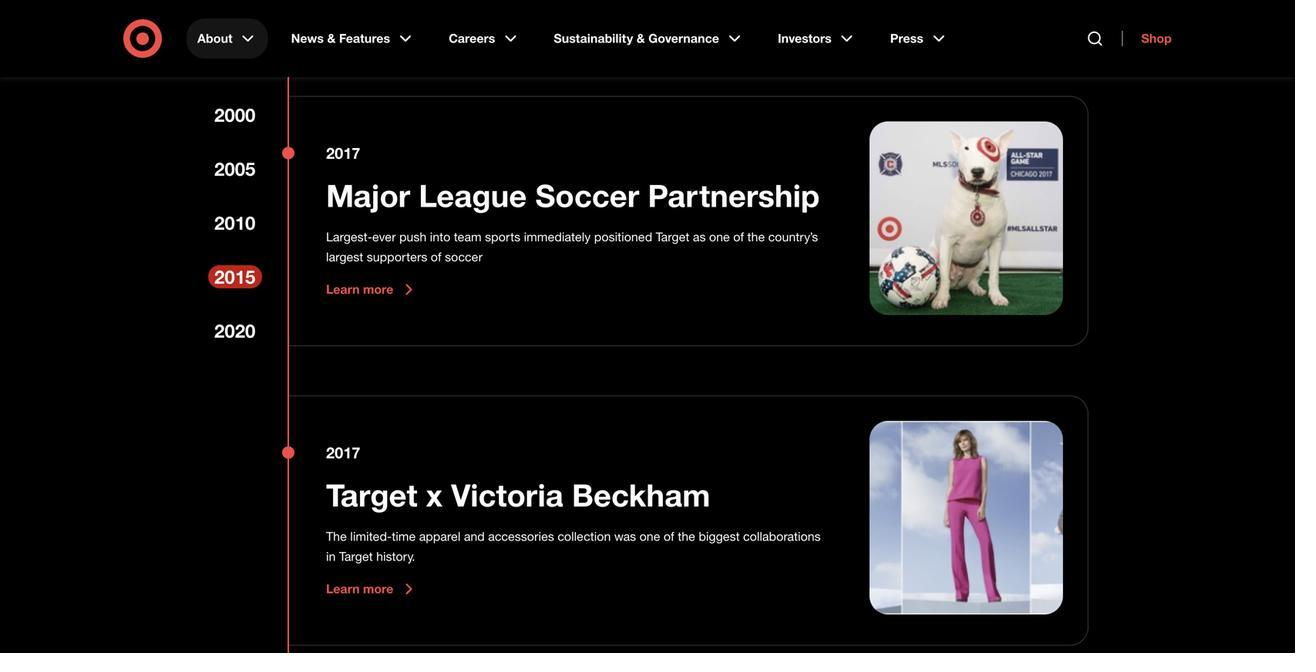 Task type: vqa. For each thing, say whether or not it's contained in the screenshot.
the to the top
yes



Task type: describe. For each thing, give the bounding box(es) containing it.
shop
[[1142, 31, 1172, 46]]

target x victoria beckham
[[326, 476, 710, 514]]

history.
[[376, 549, 415, 564]]

push
[[399, 230, 427, 245]]

major league soccer partnership
[[326, 177, 820, 215]]

features
[[339, 31, 390, 46]]

and
[[464, 529, 485, 544]]

in
[[326, 549, 336, 564]]

target x victoria beckham button
[[326, 476, 710, 514]]

target inside target x victoria beckham button
[[326, 476, 418, 514]]

accessories
[[488, 529, 554, 544]]

& for features
[[327, 31, 336, 46]]

x
[[426, 476, 443, 514]]

a group of people posing for a photo image
[[870, 421, 1063, 615]]

collection
[[558, 529, 611, 544]]

more for major
[[363, 282, 393, 297]]

careers
[[449, 31, 495, 46]]

2005 link
[[208, 157, 262, 180]]

the
[[326, 529, 347, 544]]

soccer
[[445, 250, 483, 265]]

the limited-time apparel and accessories collection was one of the biggest collaborations in target history.
[[326, 529, 821, 564]]

one inside the limited-time apparel and accessories collection was one of the biggest collaborations in target history.
[[640, 529, 660, 544]]

ever
[[372, 230, 396, 245]]

supporters
[[367, 250, 427, 265]]

1 vertical spatial of
[[431, 250, 442, 265]]

apparel
[[419, 529, 461, 544]]

of inside the limited-time apparel and accessories collection was one of the biggest collaborations in target history.
[[664, 529, 675, 544]]

major league soccer partnership button
[[326, 176, 820, 215]]

largest-ever push into team sports immediately positioned target as one of the country's largest supporters of soccer
[[326, 230, 818, 265]]

target inside largest-ever push into team sports immediately positioned target as one of the country's largest supporters of soccer
[[656, 230, 690, 245]]

investors
[[778, 31, 832, 46]]

was
[[614, 529, 636, 544]]

largest-
[[326, 230, 372, 245]]

into
[[430, 230, 451, 245]]

2010 link
[[208, 211, 262, 234]]

press link
[[880, 19, 959, 59]]

partnership
[[648, 177, 820, 215]]

largest
[[326, 250, 363, 265]]

2005
[[214, 158, 256, 180]]

more for target
[[363, 582, 393, 597]]

league
[[419, 177, 527, 215]]

as
[[693, 230, 706, 245]]



Task type: locate. For each thing, give the bounding box(es) containing it.
the left country's
[[748, 230, 765, 245]]

2017
[[326, 144, 360, 162], [326, 444, 360, 462]]

2 2017 from the top
[[326, 444, 360, 462]]

2 vertical spatial of
[[664, 529, 675, 544]]

shop link
[[1122, 31, 1172, 46]]

1 horizontal spatial &
[[637, 31, 645, 46]]

2015
[[214, 266, 256, 288]]

positioned
[[594, 230, 653, 245]]

1 learn from the top
[[326, 282, 360, 297]]

learn more for target x victoria beckham
[[326, 582, 393, 597]]

1 vertical spatial the
[[678, 529, 695, 544]]

0 vertical spatial learn more
[[326, 282, 393, 297]]

2 learn more button from the top
[[326, 580, 418, 599]]

1 vertical spatial learn
[[326, 582, 360, 597]]

2017 for target x victoria beckham
[[326, 444, 360, 462]]

1 horizontal spatial one
[[709, 230, 730, 245]]

careers link
[[438, 19, 531, 59]]

a dog wearing a garment image
[[870, 121, 1063, 315]]

one inside largest-ever push into team sports immediately positioned target as one of the country's largest supporters of soccer
[[709, 230, 730, 245]]

the left biggest
[[678, 529, 695, 544]]

1 learn more button from the top
[[326, 280, 418, 299]]

learn more down in
[[326, 582, 393, 597]]

of down "into"
[[431, 250, 442, 265]]

learn more
[[326, 282, 393, 297], [326, 582, 393, 597]]

immediately
[[524, 230, 591, 245]]

0 horizontal spatial &
[[327, 31, 336, 46]]

0 vertical spatial the
[[748, 230, 765, 245]]

sustainability & governance link
[[543, 19, 755, 59]]

2 more from the top
[[363, 582, 393, 597]]

1 vertical spatial one
[[640, 529, 660, 544]]

target up limited-
[[326, 476, 418, 514]]

collaborations
[[743, 529, 821, 544]]

target down limited-
[[339, 549, 373, 564]]

target inside the limited-time apparel and accessories collection was one of the biggest collaborations in target history.
[[339, 549, 373, 564]]

0 vertical spatial learn more button
[[326, 280, 418, 299]]

sustainability & governance
[[554, 31, 719, 46]]

0 vertical spatial learn
[[326, 282, 360, 297]]

news
[[291, 31, 324, 46]]

0 vertical spatial one
[[709, 230, 730, 245]]

0 horizontal spatial of
[[431, 250, 442, 265]]

1 & from the left
[[327, 31, 336, 46]]

learn down in
[[326, 582, 360, 597]]

learn more button for major
[[326, 280, 418, 299]]

limited-
[[350, 529, 392, 544]]

2 horizontal spatial of
[[733, 230, 744, 245]]

governance
[[649, 31, 719, 46]]

0 vertical spatial more
[[363, 282, 393, 297]]

team
[[454, 230, 482, 245]]

& for governance
[[637, 31, 645, 46]]

2000
[[214, 104, 256, 126]]

1 vertical spatial 2017
[[326, 444, 360, 462]]

of right as
[[733, 230, 744, 245]]

country's
[[769, 230, 818, 245]]

2 & from the left
[[637, 31, 645, 46]]

2 learn from the top
[[326, 582, 360, 597]]

beckham
[[572, 476, 710, 514]]

learn more button for target
[[326, 580, 418, 599]]

0 horizontal spatial one
[[640, 529, 660, 544]]

0 vertical spatial 2017
[[326, 144, 360, 162]]

1 horizontal spatial the
[[748, 230, 765, 245]]

1 more from the top
[[363, 282, 393, 297]]

the
[[748, 230, 765, 245], [678, 529, 695, 544]]

1 learn more from the top
[[326, 282, 393, 297]]

2017 for major league soccer partnership
[[326, 144, 360, 162]]

major
[[326, 177, 410, 215]]

learn more button down "supporters"
[[326, 280, 418, 299]]

1 vertical spatial learn more
[[326, 582, 393, 597]]

2000 link
[[208, 103, 262, 126]]

investors link
[[767, 19, 867, 59]]

press
[[890, 31, 924, 46]]

learn for target
[[326, 582, 360, 597]]

2 learn more from the top
[[326, 582, 393, 597]]

0 vertical spatial of
[[733, 230, 744, 245]]

soccer
[[535, 177, 639, 215]]

learn for major
[[326, 282, 360, 297]]

2010
[[214, 212, 256, 234]]

one
[[709, 230, 730, 245], [640, 529, 660, 544]]

2015 link
[[208, 265, 262, 288]]

one right was at the bottom of page
[[640, 529, 660, 544]]

learn more for major league soccer partnership
[[326, 282, 393, 297]]

& right the news
[[327, 31, 336, 46]]

0 vertical spatial target
[[656, 230, 690, 245]]

one right as
[[709, 230, 730, 245]]

target left as
[[656, 230, 690, 245]]

1 horizontal spatial of
[[664, 529, 675, 544]]

& left governance
[[637, 31, 645, 46]]

0 horizontal spatial the
[[678, 529, 695, 544]]

2 vertical spatial target
[[339, 549, 373, 564]]

1 2017 from the top
[[326, 144, 360, 162]]

more
[[363, 282, 393, 297], [363, 582, 393, 597]]

the inside largest-ever push into team sports immediately positioned target as one of the country's largest supporters of soccer
[[748, 230, 765, 245]]

1 vertical spatial target
[[326, 476, 418, 514]]

the inside the limited-time apparel and accessories collection was one of the biggest collaborations in target history.
[[678, 529, 695, 544]]

2020
[[214, 320, 256, 342]]

victoria
[[451, 476, 563, 514]]

sustainability
[[554, 31, 633, 46]]

of right was at the bottom of page
[[664, 529, 675, 544]]

more down history. on the left
[[363, 582, 393, 597]]

about link
[[187, 19, 268, 59]]

biggest
[[699, 529, 740, 544]]

learn more button
[[326, 280, 418, 299], [326, 580, 418, 599]]

news & features link
[[280, 19, 426, 59]]

&
[[327, 31, 336, 46], [637, 31, 645, 46]]

learn more button down history. on the left
[[326, 580, 418, 599]]

about
[[197, 31, 233, 46]]

learn more down 'largest'
[[326, 282, 393, 297]]

of
[[733, 230, 744, 245], [431, 250, 442, 265], [664, 529, 675, 544]]

1 vertical spatial more
[[363, 582, 393, 597]]

1 vertical spatial learn more button
[[326, 580, 418, 599]]

time
[[392, 529, 416, 544]]

target
[[656, 230, 690, 245], [326, 476, 418, 514], [339, 549, 373, 564]]

more down "supporters"
[[363, 282, 393, 297]]

sports
[[485, 230, 521, 245]]

learn
[[326, 282, 360, 297], [326, 582, 360, 597]]

2020 link
[[208, 319, 262, 342]]

learn down 'largest'
[[326, 282, 360, 297]]

news & features
[[291, 31, 390, 46]]



